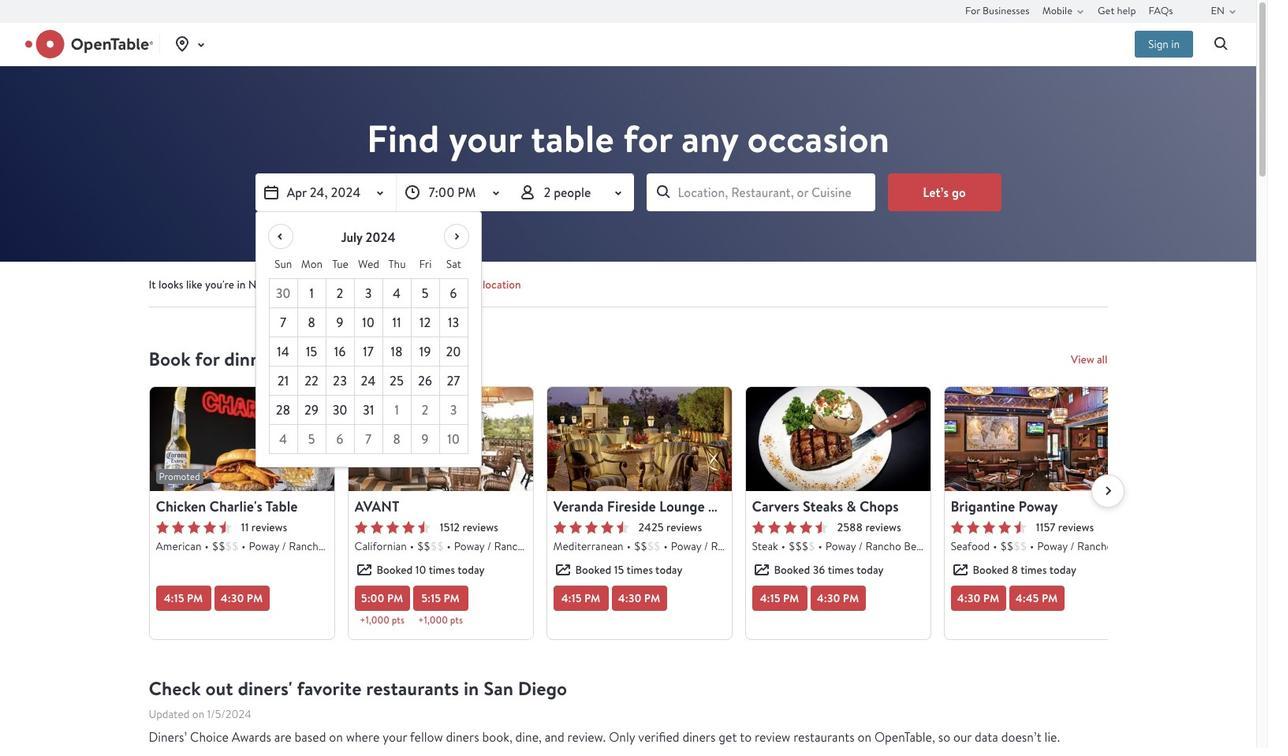 Task type: locate. For each thing, give the bounding box(es) containing it.
0 horizontal spatial 4:15 pm
[[164, 591, 203, 606]]

0 vertical spatial get
[[1098, 4, 1115, 17]]

5 for the right 5 button
[[421, 285, 429, 302]]

bernardo for &
[[904, 539, 948, 554]]

0 horizontal spatial your
[[383, 729, 407, 746]]

1 poway / rancho bernardo from the left
[[249, 539, 372, 554]]

2 people
[[544, 184, 591, 201]]

4.5 stars image for chicken
[[156, 521, 231, 534]]

carvers
[[752, 497, 799, 517]]

in inside button
[[1171, 37, 1180, 51]]

4:30 for 1st 4:30 pm link from right
[[957, 591, 981, 606]]

20
[[446, 343, 461, 360]]

only
[[609, 729, 635, 746]]

11 down charlie's at left bottom
[[241, 520, 249, 535]]

4 times from the left
[[1021, 563, 1047, 577]]

1 horizontal spatial 1
[[394, 401, 399, 419]]

rancho
[[289, 539, 325, 554], [494, 539, 530, 554], [711, 539, 747, 554], [865, 539, 901, 554], [1077, 539, 1113, 554]]

poway / rancho bernardo
[[249, 539, 372, 554], [454, 539, 577, 554], [671, 539, 794, 554], [825, 539, 948, 554], [1037, 539, 1160, 554]]

veranda fireside lounge & restaurant
[[553, 497, 789, 517]]

7 up the '14'
[[280, 314, 286, 331]]

5 for 5 button to the bottom
[[308, 431, 315, 448]]

0 vertical spatial 5 button
[[411, 279, 440, 308]]

today down 2588 reviews
[[856, 563, 884, 577]]

0 horizontal spatial 10 button
[[354, 308, 383, 338]]

3 booked from the left
[[774, 563, 810, 577]]

0 horizontal spatial 7 button
[[269, 308, 298, 338]]

1 vertical spatial 1
[[394, 401, 399, 419]]

july 2024 grid
[[269, 250, 468, 454]]

it looks like you're in north san diego. not correct?
[[149, 278, 395, 292]]

15 inside 15 button
[[306, 343, 317, 360]]

0 vertical spatial 11
[[392, 314, 401, 331]]

+1,000 down the 5:00
[[360, 614, 389, 627]]

2 4.6 stars image from the left
[[951, 521, 1026, 534]]

8 button down 25 button
[[383, 425, 411, 454]]

1 horizontal spatial +1,000
[[418, 614, 448, 627]]

3 for the leftmost 3 "button"
[[365, 285, 372, 302]]

4 today from the left
[[1049, 563, 1076, 577]]

2 rancho from the left
[[494, 539, 530, 554]]

3 4:15 pm from the left
[[760, 591, 799, 606]]

27 button
[[440, 367, 468, 396]]

2 pts from the left
[[450, 614, 463, 627]]

1 vertical spatial 6
[[336, 431, 344, 448]]

for left "any" at the right of page
[[623, 113, 672, 165]]

4 4:30 pm link from the left
[[951, 586, 1006, 611]]

0 horizontal spatial 4:15 pm link
[[156, 586, 211, 611]]

1 horizontal spatial 7
[[365, 431, 371, 448]]

0 horizontal spatial 7
[[280, 314, 286, 331]]

0 horizontal spatial 8 button
[[298, 308, 326, 338]]

in inside check out diners' favorite restaurants in san diego updated on 1/5/2024 diners' choice awards are based on where your fellow diners book, dine, and review. only verified diners get to review restaurants on opentable, so our data doesn't lie.
[[464, 676, 479, 702]]

0 vertical spatial 10
[[362, 314, 375, 331]]

2 poway / rancho bernardo from the left
[[454, 539, 577, 554]]

on left opentable,
[[858, 729, 871, 746]]

diners
[[446, 729, 479, 746], [682, 729, 716, 746]]

4:15 pm link down steak
[[752, 586, 807, 611]]

/ for chicken charlie's table
[[282, 539, 286, 554]]

+1,000 inside 5:15 pm +1,000 pts
[[418, 614, 448, 627]]

on right based
[[329, 729, 343, 746]]

3 bernardo from the left
[[749, 539, 794, 554]]

1 vertical spatial 2024
[[365, 229, 396, 246]]

diners left book,
[[446, 729, 479, 746]]

0 vertical spatial 5
[[421, 285, 429, 302]]

1512 reviews
[[440, 520, 498, 535]]

0 horizontal spatial +1,000
[[360, 614, 389, 627]]

1 horizontal spatial 30
[[332, 401, 347, 419]]

today for brigantine
[[1049, 563, 1076, 577]]

july 2024
[[341, 229, 396, 246]]

pm
[[458, 184, 476, 201], [187, 591, 203, 606], [247, 591, 263, 606], [387, 591, 403, 606], [444, 591, 460, 606], [584, 591, 600, 606], [644, 591, 660, 606], [783, 591, 799, 606], [843, 591, 859, 606], [983, 591, 999, 606], [1042, 591, 1058, 606]]

14
[[277, 343, 289, 360]]

1 horizontal spatial 8
[[393, 431, 400, 448]]

4:15 pm link for carvers steaks & chops
[[752, 586, 807, 611]]

4:15 pm link for veranda fireside lounge & restaurant
[[553, 586, 608, 611]]

diego.
[[300, 278, 331, 292]]

1 4:30 pm link from the left
[[214, 586, 269, 611]]

3 rancho from the left
[[711, 539, 747, 554]]

saturday element
[[440, 250, 468, 279]]

0 horizontal spatial 9
[[336, 314, 344, 331]]

0 horizontal spatial 4.5 stars image
[[156, 521, 231, 534]]

25
[[390, 372, 404, 390]]

4:30 down seafood
[[957, 591, 981, 606]]

/ for veranda fireside lounge & restaurant
[[704, 539, 708, 554]]

1 vertical spatial 11
[[241, 520, 249, 535]]

2 / from the left
[[487, 539, 491, 554]]

4:15 pm link down mediterranean at the bottom left of the page
[[553, 586, 608, 611]]

15 right 14 button
[[306, 343, 317, 360]]

1 horizontal spatial 9
[[421, 431, 429, 448]]

0 vertical spatial restaurants
[[366, 676, 459, 702]]

5 / from the left
[[1070, 539, 1074, 554]]

0 vertical spatial 30 button
[[269, 279, 298, 308]]

rancho for carvers
[[865, 539, 901, 554]]

san
[[280, 278, 297, 292], [483, 676, 513, 702]]

3 button right not
[[354, 279, 383, 308]]

pts inside 5:15 pm +1,000 pts
[[450, 614, 463, 627]]

4:15 pm link
[[156, 586, 211, 611], [553, 586, 608, 611], [752, 586, 807, 611]]

/ down 2588 reviews
[[859, 539, 863, 554]]

4:15 pm down american
[[164, 591, 203, 606]]

1 horizontal spatial 4:15
[[561, 591, 582, 606]]

reviews down lounge at the right bottom
[[666, 520, 702, 535]]

san down 'sun'
[[280, 278, 297, 292]]

0 horizontal spatial 11
[[241, 520, 249, 535]]

a photo of chicken charlie's table restaurant image
[[149, 387, 334, 491]]

lounge
[[659, 497, 705, 517]]

today up 4:45 pm link
[[1049, 563, 1076, 577]]

4:15 down mediterranean at the bottom left of the page
[[561, 591, 582, 606]]

3 button
[[354, 279, 383, 308], [440, 396, 468, 425]]

poway down 11 reviews
[[249, 539, 279, 554]]

4:15 down american
[[164, 591, 184, 606]]

6 down 23 button
[[336, 431, 344, 448]]

1 horizontal spatial 3
[[450, 401, 457, 419]]

2 $$ $$ from the left
[[417, 539, 444, 554]]

in right sign
[[1171, 37, 1180, 51]]

0 vertical spatial 8 button
[[298, 308, 326, 338]]

4 bernardo from the left
[[904, 539, 948, 554]]

1 / from the left
[[282, 539, 286, 554]]

2 times from the left
[[627, 563, 653, 577]]

6
[[450, 285, 457, 302], [336, 431, 344, 448]]

1 $$ $$ from the left
[[212, 539, 238, 554]]

2 today from the left
[[655, 563, 682, 577]]

1 vertical spatial for
[[195, 346, 220, 372]]

11 inside button
[[392, 314, 401, 331]]

1 4:30 from the left
[[221, 591, 244, 606]]

13
[[448, 314, 459, 331]]

times right "36"
[[828, 563, 854, 577]]

find
[[367, 113, 440, 165]]

0 horizontal spatial 9 button
[[326, 308, 354, 338]]

0 vertical spatial 2 button
[[326, 279, 354, 308]]

30 button left 31
[[326, 396, 354, 425]]

0 horizontal spatial &
[[708, 497, 718, 517]]

1 bernardo from the left
[[327, 539, 372, 554]]

9 down the 26 'button'
[[421, 431, 429, 448]]

24,
[[310, 184, 328, 201]]

7 button
[[269, 308, 298, 338], [354, 425, 383, 454]]

correct?
[[355, 278, 395, 292]]

4 reviews from the left
[[865, 520, 901, 535]]

5 poway / rancho bernardo from the left
[[1037, 539, 1160, 554]]

get left help
[[1098, 4, 1115, 17]]

2 +1,000 from the left
[[418, 614, 448, 627]]

10 down 27 button
[[447, 431, 460, 448]]

in
[[1171, 37, 1180, 51], [237, 278, 246, 292], [464, 676, 479, 702]]

4:15 pm down mediterranean at the bottom left of the page
[[561, 591, 600, 606]]

4:30 pm down 11 reviews
[[221, 591, 263, 606]]

1 down monday element
[[309, 285, 314, 302]]

0 vertical spatial 15
[[306, 343, 317, 360]]

4:30 for second 4:30 pm link from the right
[[817, 591, 840, 606]]

book,
[[482, 729, 512, 746]]

16 button
[[326, 338, 354, 367]]

4:30 pm link
[[214, 586, 269, 611], [612, 586, 667, 611], [810, 586, 865, 611], [951, 586, 1006, 611]]

6 $$ from the left
[[647, 539, 660, 554]]

your inside check out diners' favorite restaurants in san diego updated on 1/5/2024 diners' choice awards are based on where your fellow diners book, dine, and review. only verified diners get to review restaurants on opentable, so our data doesn't lie.
[[383, 729, 407, 746]]

poway down the 1157
[[1037, 539, 1068, 554]]

1 horizontal spatial san
[[483, 676, 513, 702]]

1 horizontal spatial 15
[[614, 563, 624, 577]]

pts for 5:00 pm
[[392, 614, 404, 627]]

18 button
[[383, 338, 411, 367]]

san left 'diego'
[[483, 676, 513, 702]]

4 button down 28
[[269, 425, 298, 454]]

1 & from the left
[[708, 497, 718, 517]]

1 button
[[298, 279, 326, 308], [383, 396, 411, 425]]

$$ $$ for avant
[[417, 539, 444, 554]]

get help
[[1098, 4, 1136, 17]]

booked down $$$
[[774, 563, 810, 577]]

9 button up 16
[[326, 308, 354, 338]]

4 / from the left
[[859, 539, 863, 554]]

4 4:30 from the left
[[957, 591, 981, 606]]

1 vertical spatial 9
[[421, 431, 429, 448]]

5 reviews from the left
[[1058, 520, 1094, 535]]

booked for veranda fireside lounge & restaurant
[[575, 563, 611, 577]]

5:00 pm link
[[354, 586, 410, 611]]

diners left the get
[[682, 729, 716, 746]]

tue
[[332, 257, 348, 271]]

1 booked from the left
[[377, 563, 413, 577]]

1 vertical spatial 9 button
[[411, 425, 440, 454]]

4:30 for 3rd 4:30 pm link from right
[[618, 591, 642, 606]]

1 horizontal spatial &
[[846, 497, 856, 517]]

1 times from the left
[[429, 563, 455, 577]]

1 vertical spatial 10 button
[[440, 425, 468, 454]]

2 4:15 from the left
[[561, 591, 582, 606]]

7 button up the '14'
[[269, 308, 298, 338]]

san inside check out diners' favorite restaurants in san diego updated on 1/5/2024 diners' choice awards are based on where your fellow diners book, dine, and review. only verified diners get to review restaurants on opentable, so our data doesn't lie.
[[483, 676, 513, 702]]

mobile
[[1042, 4, 1072, 17]]

2024
[[331, 184, 361, 201], [365, 229, 396, 246]]

$$ $$ for veranda fireside lounge & restaurant
[[634, 539, 660, 554]]

3 for the bottom 3 "button"
[[450, 401, 457, 419]]

in left 'diego'
[[464, 676, 479, 702]]

0 horizontal spatial san
[[280, 278, 297, 292]]

1 vertical spatial 5
[[308, 431, 315, 448]]

1 vertical spatial san
[[483, 676, 513, 702]]

3 4:30 from the left
[[817, 591, 840, 606]]

4 button down thursday element
[[383, 279, 411, 308]]

3 / from the left
[[704, 539, 708, 554]]

1 vertical spatial 7
[[365, 431, 371, 448]]

1 vertical spatial 2 button
[[411, 396, 440, 425]]

our
[[953, 729, 972, 746]]

restaurants up fellow
[[366, 676, 459, 702]]

1 vertical spatial 3 button
[[440, 396, 468, 425]]

5 button up the 12
[[411, 279, 440, 308]]

pts down 5:15 pm link on the left
[[450, 614, 463, 627]]

10
[[362, 314, 375, 331], [447, 431, 460, 448], [415, 563, 426, 577]]

4 down '28' button
[[279, 431, 287, 448]]

0 vertical spatial 4
[[393, 285, 401, 302]]

2 button
[[326, 279, 354, 308], [411, 396, 440, 425]]

24
[[361, 372, 376, 390]]

2 4:30 pm from the left
[[618, 591, 660, 606]]

chops
[[859, 497, 899, 517]]

reviews right the 1157
[[1058, 520, 1094, 535]]

3 4:30 pm from the left
[[817, 591, 859, 606]]

30 button
[[269, 279, 298, 308], [326, 396, 354, 425]]

None field
[[646, 173, 875, 211]]

1 +1,000 from the left
[[360, 614, 389, 627]]

/ for avant
[[487, 539, 491, 554]]

1 horizontal spatial 4.6 stars image
[[951, 521, 1026, 534]]

2588
[[837, 520, 863, 535]]

$$ $$ down 2425
[[634, 539, 660, 554]]

0 vertical spatial 4 button
[[383, 279, 411, 308]]

3 button down the 27
[[440, 396, 468, 425]]

4:30 down the booked 36 times today
[[817, 591, 840, 606]]

4:15 pm link down american
[[156, 586, 211, 611]]

for
[[623, 113, 672, 165], [195, 346, 220, 372]]

30 button down 'sunday' element
[[269, 279, 298, 308]]

get for get help
[[1098, 4, 1115, 17]]

4.6 stars image for brigantine
[[951, 521, 1026, 534]]

sunday element
[[269, 250, 298, 279]]

pm inside 5:15 pm +1,000 pts
[[444, 591, 460, 606]]

1 vertical spatial 30 button
[[326, 396, 354, 425]]

28 button
[[269, 396, 298, 425]]

/ for carvers steaks & chops
[[859, 539, 863, 554]]

4:15 for veranda
[[561, 591, 582, 606]]

booked down californian
[[377, 563, 413, 577]]

poway / rancho bernardo down restaurant
[[671, 539, 794, 554]]

4:15 pm down steak
[[760, 591, 799, 606]]

times for avant
[[429, 563, 455, 577]]

a photo of avant restaurant image
[[348, 387, 533, 491]]

0 vertical spatial 9
[[336, 314, 344, 331]]

3 $$ $$ from the left
[[634, 539, 660, 554]]

pts down 5:00 pm link
[[392, 614, 404, 627]]

3
[[365, 285, 372, 302], [450, 401, 457, 419]]

2 4.5 stars image from the left
[[553, 521, 629, 534]]

3 4:15 from the left
[[760, 591, 780, 606]]

1 button right 31
[[383, 396, 411, 425]]

poway
[[1019, 497, 1058, 517], [249, 539, 279, 554], [454, 539, 485, 554], [671, 539, 701, 554], [825, 539, 856, 554], [1037, 539, 1068, 554]]

4:30 pm down the booked 15 times today
[[618, 591, 660, 606]]

10 button down 27 button
[[440, 425, 468, 454]]

&
[[708, 497, 718, 517], [846, 497, 856, 517]]

2 left people
[[544, 184, 551, 201]]

2588 reviews
[[837, 520, 901, 535]]

pts inside 5:00 pm +1,000 pts
[[392, 614, 404, 627]]

1157
[[1036, 520, 1055, 535]]

thursday element
[[383, 250, 411, 279]]

8 down 25 button
[[393, 431, 400, 448]]

/ down lounge at the right bottom
[[704, 539, 708, 554]]

4:30 down the booked 15 times today
[[618, 591, 642, 606]]

8 button
[[298, 308, 326, 338], [383, 425, 411, 454]]

0 vertical spatial 7
[[280, 314, 286, 331]]

people
[[554, 184, 591, 201]]

0 vertical spatial in
[[1171, 37, 1180, 51]]

7 for the top the 7 button
[[280, 314, 286, 331]]

$$ $$ for brigantine poway
[[1000, 539, 1027, 554]]

0 horizontal spatial 1
[[309, 285, 314, 302]]

4 poway / rancho bernardo from the left
[[825, 539, 948, 554]]

6 down the saturday element
[[450, 285, 457, 302]]

4:30 pm left 4:45
[[957, 591, 999, 606]]

tuesday element
[[326, 250, 354, 279]]

all
[[1097, 352, 1108, 367]]

4 4:30 pm from the left
[[957, 591, 999, 606]]

awards
[[232, 729, 271, 746]]

4 booked from the left
[[973, 563, 1009, 577]]

4:15 down steak
[[760, 591, 780, 606]]

3 reviews from the left
[[666, 520, 702, 535]]

0 vertical spatial 8
[[308, 314, 315, 331]]

5 button down 29
[[298, 425, 326, 454]]

11 left the 12
[[392, 314, 401, 331]]

poway / rancho bernardo down table
[[249, 539, 372, 554]]

1 horizontal spatial 6
[[450, 285, 457, 302]]

8 up 15 button
[[308, 314, 315, 331]]

3 poway / rancho bernardo from the left
[[671, 539, 794, 554]]

0 vertical spatial your
[[449, 113, 522, 165]]

4:30 pm for second 4:30 pm link from the right
[[817, 591, 859, 606]]

1 vertical spatial 6 button
[[326, 425, 354, 454]]

5 rancho from the left
[[1077, 539, 1113, 554]]

1 vertical spatial 1 button
[[383, 396, 411, 425]]

times for veranda fireside lounge & restaurant
[[627, 563, 653, 577]]

0 horizontal spatial restaurants
[[366, 676, 459, 702]]

+1,000 for 5:15
[[418, 614, 448, 627]]

4:30 down 11 reviews
[[221, 591, 244, 606]]

1 4.5 stars image from the left
[[156, 521, 231, 534]]

2425 reviews
[[638, 520, 702, 535]]

restaurants right review
[[793, 729, 855, 746]]

4:15
[[164, 591, 184, 606], [561, 591, 582, 606], [760, 591, 780, 606]]

1 vertical spatial your
[[383, 729, 407, 746]]

2 right diego.
[[336, 285, 343, 302]]

23
[[333, 372, 347, 390]]

1 4:30 pm from the left
[[221, 591, 263, 606]]

4 $$ $$ from the left
[[1000, 539, 1027, 554]]

15 down mediterranean at the bottom left of the page
[[614, 563, 624, 577]]

booked for avant
[[377, 563, 413, 577]]

2 reviews from the left
[[462, 520, 498, 535]]

0 horizontal spatial get
[[424, 278, 442, 292]]

1 rancho from the left
[[289, 539, 325, 554]]

4:15 for carvers
[[760, 591, 780, 606]]

1 horizontal spatial 4:15 pm link
[[553, 586, 608, 611]]

+1,000 inside 5:00 pm +1,000 pts
[[360, 614, 389, 627]]

8 for top 8 'button'
[[308, 314, 315, 331]]

9 button
[[326, 308, 354, 338], [411, 425, 440, 454]]

11
[[392, 314, 401, 331], [241, 520, 249, 535]]

diego
[[518, 676, 567, 702]]

rancho down table
[[289, 539, 325, 554]]

28
[[276, 401, 290, 419]]

reviews
[[251, 520, 287, 535], [462, 520, 498, 535], [666, 520, 702, 535], [865, 520, 901, 535], [1058, 520, 1094, 535]]

1 pts from the left
[[392, 614, 404, 627]]

4:45 pm link
[[1009, 586, 1064, 611]]

1 button down monday element
[[298, 279, 326, 308]]

rancho down 1512 reviews
[[494, 539, 530, 554]]

23 button
[[326, 367, 354, 396]]

1 horizontal spatial pts
[[450, 614, 463, 627]]

1 vertical spatial get
[[424, 278, 442, 292]]

0 horizontal spatial on
[[192, 707, 204, 722]]

1 vertical spatial 3
[[450, 401, 457, 419]]

doesn't
[[1001, 729, 1041, 746]]

3 right not
[[365, 285, 372, 302]]

2 horizontal spatial 2
[[544, 184, 551, 201]]

booked for brigantine poway
[[973, 563, 1009, 577]]

1 horizontal spatial for
[[623, 113, 672, 165]]

2 4:15 pm link from the left
[[553, 586, 608, 611]]

1 vertical spatial 7 button
[[354, 425, 383, 454]]

7 $$ from the left
[[1000, 539, 1013, 554]]

/ for brigantine poway
[[1070, 539, 1074, 554]]

1 horizontal spatial 30 button
[[326, 396, 354, 425]]

1 horizontal spatial 10
[[415, 563, 426, 577]]

reviews right 1512
[[462, 520, 498, 535]]

1 horizontal spatial 4.5 stars image
[[553, 521, 629, 534]]

steak
[[752, 539, 778, 554]]

/ down 1157 reviews
[[1070, 539, 1074, 554]]

17 button
[[354, 338, 383, 367]]

5 bernardo from the left
[[1116, 539, 1160, 554]]

times down 2425
[[627, 563, 653, 577]]

/ down 1512 reviews
[[487, 539, 491, 554]]

/ down 11 reviews
[[282, 539, 286, 554]]

today down 2425 reviews
[[655, 563, 682, 577]]

4:30 pm link down 11 reviews
[[214, 586, 269, 611]]

times up 5:15 pm link on the left
[[429, 563, 455, 577]]

7 button down 31
[[354, 425, 383, 454]]

4.5 stars image
[[156, 521, 231, 534], [553, 521, 629, 534]]

get down fri
[[424, 278, 442, 292]]

4.6 stars image
[[752, 521, 828, 534], [951, 521, 1026, 534]]

2 down the 26 'button'
[[422, 401, 429, 419]]

0 horizontal spatial diners
[[446, 729, 479, 746]]

3 today from the left
[[856, 563, 884, 577]]

6 for the left the 6 button
[[336, 431, 344, 448]]

25 button
[[383, 367, 411, 396]]

11 button
[[383, 308, 411, 338]]

poway for veranda fireside lounge & restaurant
[[671, 539, 701, 554]]

27
[[447, 372, 460, 390]]

0 horizontal spatial 3
[[365, 285, 372, 302]]

0 vertical spatial 6 button
[[440, 279, 468, 308]]

5 $$ from the left
[[634, 539, 647, 554]]

reviews down chops
[[865, 520, 901, 535]]

2 4:30 from the left
[[618, 591, 642, 606]]

reviews for veranda
[[666, 520, 702, 535]]

5 down the friday element
[[421, 285, 429, 302]]

1 4.6 stars image from the left
[[752, 521, 828, 534]]

3 times from the left
[[828, 563, 854, 577]]

fri
[[419, 257, 432, 271]]

1 vertical spatial 10
[[447, 431, 460, 448]]

3 4:15 pm link from the left
[[752, 586, 807, 611]]

poway down 2425 reviews
[[671, 539, 701, 554]]

2 4:15 pm from the left
[[561, 591, 600, 606]]

location
[[483, 278, 521, 292]]

4.6 stars image down brigantine
[[951, 521, 1026, 534]]

your up 7:00 pm
[[449, 113, 522, 165]]

5 down 29 button
[[308, 431, 315, 448]]

1 4:15 pm from the left
[[164, 591, 203, 606]]

1 vertical spatial 15
[[614, 563, 624, 577]]

16
[[334, 343, 346, 360]]

1 reviews from the left
[[251, 520, 287, 535]]

4 rancho from the left
[[865, 539, 901, 554]]

$$ $$ down chicken charlie's table
[[212, 539, 238, 554]]

rancho left steak
[[711, 539, 747, 554]]

0 horizontal spatial 30
[[276, 285, 291, 302]]

2024 right 24,
[[331, 184, 361, 201]]

0 horizontal spatial 4.6 stars image
[[752, 521, 828, 534]]

0 horizontal spatial 5
[[308, 431, 315, 448]]

1 vertical spatial 8
[[393, 431, 400, 448]]

poway for carvers steaks & chops
[[825, 539, 856, 554]]

5:15 pm link
[[413, 586, 468, 611]]

7 for the 7 button to the right
[[365, 431, 371, 448]]

10 up 5:15 at the bottom
[[415, 563, 426, 577]]

6 button
[[440, 279, 468, 308], [326, 425, 354, 454]]

8 $$ from the left
[[1013, 539, 1027, 554]]

1 vertical spatial 4
[[279, 431, 287, 448]]

22
[[305, 372, 318, 390]]

diners'
[[238, 676, 292, 702]]

2 horizontal spatial 4:15
[[760, 591, 780, 606]]

1 vertical spatial 5 button
[[298, 425, 326, 454]]

2 booked from the left
[[575, 563, 611, 577]]

poway down 1512 reviews
[[454, 539, 485, 554]]

0 horizontal spatial 2 button
[[326, 279, 354, 308]]



Task type: describe. For each thing, give the bounding box(es) containing it.
sun
[[275, 257, 292, 271]]

brigantine poway
[[951, 497, 1058, 517]]

0 vertical spatial 30
[[276, 285, 291, 302]]

so
[[938, 729, 950, 746]]

0 horizontal spatial 3 button
[[354, 279, 383, 308]]

based
[[295, 729, 326, 746]]

3 $$ from the left
[[417, 539, 430, 554]]

get for get current location
[[424, 278, 442, 292]]

search icon image
[[1212, 35, 1231, 54]]

booked 15 times today
[[575, 563, 682, 577]]

0 horizontal spatial 4
[[279, 431, 287, 448]]

monday element
[[298, 250, 326, 279]]

reviews for carvers
[[865, 520, 901, 535]]

booked 36 times today
[[774, 563, 884, 577]]

5:00 pm +1,000 pts
[[360, 591, 404, 627]]

0 horizontal spatial 6 button
[[326, 425, 354, 454]]

1 for left 1 'button'
[[309, 285, 314, 302]]

10 for right 10 button
[[447, 431, 460, 448]]

2 horizontal spatial on
[[858, 729, 871, 746]]

a photo of brigantine poway restaurant image
[[944, 387, 1129, 491]]

29
[[304, 401, 319, 419]]

1 vertical spatial 8 button
[[383, 425, 411, 454]]

4:15 pm for veranda fireside lounge & restaurant
[[561, 591, 600, 606]]

1 horizontal spatial 5 button
[[411, 279, 440, 308]]

1 diners from the left
[[446, 729, 479, 746]]

1512
[[440, 520, 460, 535]]

2 4:30 pm link from the left
[[612, 586, 667, 611]]

20 button
[[440, 338, 468, 367]]

1 horizontal spatial 10 button
[[440, 425, 468, 454]]

poway / rancho bernardo for chicken
[[249, 539, 372, 554]]

19
[[419, 343, 431, 360]]

businesses
[[983, 4, 1030, 17]]

poway for avant
[[454, 539, 485, 554]]

1 horizontal spatial restaurants
[[793, 729, 855, 746]]

13 button
[[440, 308, 468, 338]]

mediterranean
[[553, 539, 623, 554]]

22 button
[[298, 367, 326, 396]]

let's
[[923, 184, 949, 201]]

1 today from the left
[[457, 563, 485, 577]]

table
[[531, 113, 614, 165]]

2 & from the left
[[846, 497, 856, 517]]

let's go
[[923, 184, 966, 201]]

1 vertical spatial 4 button
[[269, 425, 298, 454]]

bernardo for table
[[327, 539, 372, 554]]

3 4:30 pm link from the left
[[810, 586, 865, 611]]

7:00 pm
[[428, 184, 476, 201]]

sign in button
[[1135, 31, 1193, 58]]

faqs
[[1149, 4, 1173, 17]]

view all link
[[1071, 352, 1108, 367]]

mon
[[301, 257, 323, 271]]

diners'
[[149, 729, 187, 746]]

4:30 pm for 4th 4:30 pm link from right
[[221, 591, 263, 606]]

5:15 pm +1,000 pts
[[418, 591, 463, 627]]

today for carvers
[[856, 563, 884, 577]]

pm inside 5:00 pm +1,000 pts
[[387, 591, 403, 606]]

1 horizontal spatial on
[[329, 729, 343, 746]]

friday element
[[411, 250, 440, 279]]

2 vertical spatial 10
[[415, 563, 426, 577]]

go
[[952, 184, 966, 201]]

1 4:15 pm link from the left
[[156, 586, 211, 611]]

today for veranda
[[655, 563, 682, 577]]

4.4 stars image
[[354, 521, 430, 534]]

faqs button
[[1149, 0, 1173, 22]]

0 vertical spatial 2
[[544, 184, 551, 201]]

2425
[[638, 520, 664, 535]]

11 for 11
[[392, 314, 401, 331]]

chicken
[[156, 497, 206, 517]]

5:00
[[361, 591, 384, 606]]

pts for 5:15 pm
[[450, 614, 463, 627]]

charlie's
[[209, 497, 263, 517]]

$$$
[[789, 539, 808, 554]]

it
[[149, 278, 156, 292]]

fellow
[[410, 729, 443, 746]]

1 horizontal spatial 7 button
[[354, 425, 383, 454]]

opentable,
[[875, 729, 935, 746]]

american
[[156, 539, 201, 554]]

1 horizontal spatial your
[[449, 113, 522, 165]]

let's go button
[[888, 173, 1001, 211]]

and
[[545, 729, 564, 746]]

rancho for chicken
[[289, 539, 325, 554]]

reviews for chicken
[[251, 520, 287, 535]]

36
[[813, 563, 825, 577]]

find your table for any occasion
[[367, 113, 890, 165]]

review.
[[567, 729, 606, 746]]

24 button
[[354, 367, 383, 396]]

1 horizontal spatial 9 button
[[411, 425, 440, 454]]

4:30 pm for 3rd 4:30 pm link from right
[[618, 591, 660, 606]]

0 horizontal spatial 1 button
[[298, 279, 326, 308]]

a photo of veranda fireside lounge & restaurant restaurant image
[[547, 387, 731, 491]]

1 horizontal spatial 2024
[[365, 229, 396, 246]]

check out diners' favorite restaurants in san diego updated on 1/5/2024 diners' choice awards are based on where your fellow diners book, dine, and review. only verified diners get to review restaurants on opentable, so our data doesn't lie.
[[149, 676, 1060, 746]]

verified
[[638, 729, 679, 746]]

1 horizontal spatial 6 button
[[440, 279, 468, 308]]

1/5/2024
[[207, 707, 251, 722]]

san for diego
[[483, 676, 513, 702]]

2 bernardo from the left
[[532, 539, 577, 554]]

seafood
[[951, 539, 990, 554]]

favorite
[[297, 676, 362, 702]]

not
[[334, 278, 352, 292]]

times for brigantine poway
[[1021, 563, 1047, 577]]

$$ $$ for chicken charlie's table
[[212, 539, 238, 554]]

steaks
[[803, 497, 843, 517]]

11 for 11 reviews
[[241, 520, 249, 535]]

opentable logo image
[[25, 30, 153, 58]]

1 horizontal spatial 2
[[422, 401, 429, 419]]

7:00
[[428, 184, 455, 201]]

6 for the right the 6 button
[[450, 285, 457, 302]]

Please input a Location, Restaurant or Cuisine field
[[646, 173, 875, 211]]

1 vertical spatial 30
[[332, 401, 347, 419]]

poway / rancho bernardo for veranda
[[671, 539, 794, 554]]

sat
[[446, 257, 461, 271]]

en button
[[1211, 0, 1242, 22]]

1 horizontal spatial 1 button
[[383, 396, 411, 425]]

17
[[363, 343, 374, 360]]

occasion
[[747, 113, 890, 165]]

2 $$ from the left
[[225, 539, 238, 554]]

1 vertical spatial 2
[[336, 285, 343, 302]]

+1,000 for 5:00
[[360, 614, 389, 627]]

poway / rancho bernardo for brigantine
[[1037, 539, 1160, 554]]

a photo of carvers steaks & chops restaurant image
[[746, 387, 930, 491]]

tonight
[[282, 346, 343, 372]]

4.5 stars image for veranda
[[553, 521, 629, 534]]

0 vertical spatial 10 button
[[354, 308, 383, 338]]

1 horizontal spatial 2 button
[[411, 396, 440, 425]]

0 vertical spatial for
[[623, 113, 672, 165]]

booked for carvers steaks & chops
[[774, 563, 810, 577]]

4.6 stars image for carvers
[[752, 521, 828, 534]]

san for diego.
[[280, 278, 297, 292]]

21
[[277, 372, 289, 390]]

reviews for brigantine
[[1058, 520, 1094, 535]]

get current location button
[[402, 275, 521, 294]]

2 diners from the left
[[682, 729, 716, 746]]

19 button
[[411, 338, 440, 367]]

like
[[186, 278, 202, 292]]

1 for 1 'button' to the right
[[394, 401, 399, 419]]

$
[[808, 539, 815, 554]]

poway up the 1157
[[1019, 497, 1058, 517]]

4:15 pm for carvers steaks & chops
[[760, 591, 799, 606]]

thu
[[388, 257, 406, 271]]

poway / rancho bernardo for carvers
[[825, 539, 948, 554]]

10 for the top 10 button
[[362, 314, 375, 331]]

brigantine
[[951, 497, 1015, 517]]

21 button
[[269, 367, 298, 396]]

times for carvers steaks & chops
[[828, 563, 854, 577]]

north
[[248, 278, 277, 292]]

poway for chicken charlie's table
[[249, 539, 279, 554]]

12
[[419, 314, 431, 331]]

to
[[740, 729, 752, 746]]

1 $$ from the left
[[212, 539, 225, 554]]

31 button
[[354, 396, 383, 425]]

poway for brigantine poway
[[1037, 539, 1068, 554]]

0 horizontal spatial in
[[237, 278, 246, 292]]

rancho for veranda
[[711, 539, 747, 554]]

4:45
[[1016, 591, 1039, 606]]

avant
[[354, 497, 399, 517]]

2 vertical spatial 8
[[1011, 563, 1018, 577]]

book for dinner tonight
[[149, 346, 343, 372]]

mobile button
[[1042, 0, 1090, 22]]

1 4:15 from the left
[[164, 591, 184, 606]]

wednesday element
[[354, 250, 383, 279]]

4 $$ from the left
[[430, 539, 444, 554]]

help
[[1117, 4, 1136, 17]]

sign
[[1148, 37, 1169, 51]]

book
[[149, 346, 191, 372]]

26 button
[[411, 367, 440, 396]]

4:45 pm
[[1016, 591, 1058, 606]]

4:30 for 4th 4:30 pm link from right
[[221, 591, 244, 606]]

2024 inside dropdown button
[[331, 184, 361, 201]]

bernardo for lounge
[[749, 539, 794, 554]]

data
[[975, 729, 998, 746]]

0 vertical spatial 7 button
[[269, 308, 298, 338]]

29 button
[[298, 396, 326, 425]]

4:30 pm for 1st 4:30 pm link from right
[[957, 591, 999, 606]]

rancho for brigantine
[[1077, 539, 1113, 554]]

26
[[418, 372, 432, 390]]

8 for the bottom 8 'button'
[[393, 431, 400, 448]]

sign in
[[1148, 37, 1180, 51]]

veranda
[[553, 497, 604, 517]]



Task type: vqa. For each thing, say whether or not it's contained in the screenshot.
left 11
yes



